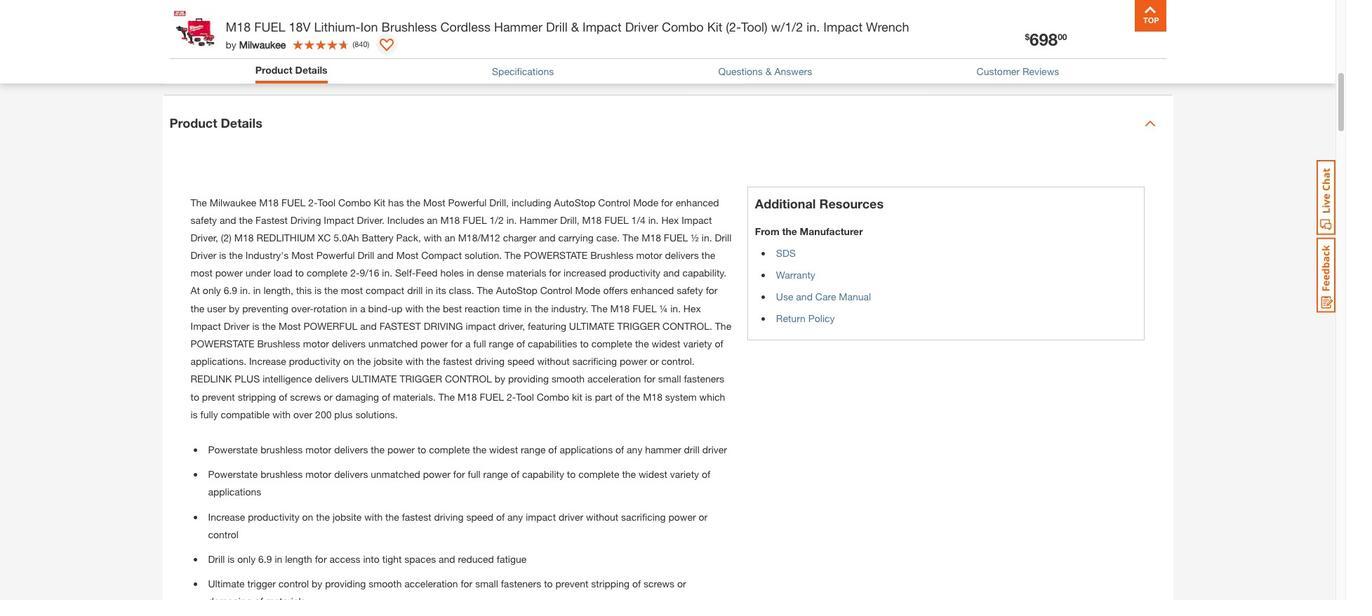 Task type: locate. For each thing, give the bounding box(es) containing it.
part
[[595, 391, 612, 403]]

care
[[815, 290, 836, 302]]

hammer inside the milwaukee m18 fuel 2-tool combo kit has the most powerful drill, including autostop control mode for enhanced safety and the fastest driving impact driver. includes an m18 fuel 1/2 in.  hammer drill, m18 fuel 1/4 in.  hex impact driver, (2) m18 redlithium xc 5.0ah battery pack, with an m18/m12 charger and carrying case. the m18 fuel ½ in.  drill driver is the industry's most powerful drill and most compact solution. the powerstate brushless motor delivers the most power under load to complete 2-9/16 in.  self-feed holes in dense materials for increased productivity and capability. at only 6.9 in.  in length, this is the most compact drill in its class. the autostop control mode offers enhanced safety for the user by preventing over-rotation in a bind-up with the best reaction time in the industry. the m18 fuel ¼ in.  hex impact driver is the most powerful and fastest driving impact driver, featuring ultimate trigger control. the powerstate brushless motor delivers unmatched power for a full range of capabilities to complete the widest variety of applications. increase productivity on the jobsite with the fastest driving speed without sacrificing power or control. redlink plus intelligence delivers ultimate trigger control by providing smooth acceleration for small fasteners to prevent stripping of screws or damaging of materials. the m18 fuel 2-tool combo kit is part of the m18 system which is fully compatible with over 200 plus solutions.
[[520, 214, 557, 226]]

variety inside powerstate brushless motor delivers unmatched power for full range of capability to complete the widest variety of applications
[[670, 468, 699, 480]]

1 powerstate from the top
[[208, 444, 258, 455]]

driving
[[475, 355, 505, 367], [434, 511, 464, 523]]

of
[[516, 338, 525, 350], [715, 338, 723, 350], [279, 391, 287, 403], [382, 391, 390, 403], [615, 391, 624, 403], [548, 444, 557, 455], [616, 444, 624, 455], [511, 468, 519, 480], [702, 468, 710, 480], [496, 511, 505, 523], [632, 578, 641, 590], [255, 595, 263, 600]]

materials down charger
[[507, 267, 546, 279]]

1 vertical spatial control
[[540, 285, 572, 296]]

2 vertical spatial driver
[[224, 320, 250, 332]]

fasteners inside the milwaukee m18 fuel 2-tool combo kit has the most powerful drill, including autostop control mode for enhanced safety and the fastest driving impact driver. includes an m18 fuel 1/2 in.  hammer drill, m18 fuel 1/4 in.  hex impact driver, (2) m18 redlithium xc 5.0ah battery pack, with an m18/m12 charger and carrying case. the m18 fuel ½ in.  drill driver is the industry's most powerful drill and most compact solution. the powerstate brushless motor delivers the most power under load to complete 2-9/16 in.  self-feed holes in dense materials for increased productivity and capability. at only 6.9 in.  in length, this is the most compact drill in its class. the autostop control mode offers enhanced safety for the user by preventing over-rotation in a bind-up with the best reaction time in the industry. the m18 fuel ¼ in.  hex impact driver is the most powerful and fastest driving impact driver, featuring ultimate trigger control. the powerstate brushless motor delivers unmatched power for a full range of capabilities to complete the widest variety of applications. increase productivity on the jobsite with the fastest driving speed without sacrificing power or control. redlink plus intelligence delivers ultimate trigger control by providing smooth acceleration for small fasteners to prevent stripping of screws or damaging of materials. the m18 fuel 2-tool combo kit is part of the m18 system which is fully compatible with over 200 plus solutions.
[[684, 373, 724, 385]]

range down driver,
[[489, 338, 514, 350]]

1 vertical spatial brushless
[[590, 249, 634, 261]]

productivity up offers
[[609, 267, 660, 279]]

1 horizontal spatial without
[[586, 511, 618, 523]]

any left hammer
[[627, 444, 642, 455]]

m18 down control
[[458, 391, 477, 403]]

including
[[512, 196, 551, 208]]

2 horizontal spatial 2-
[[507, 391, 516, 403]]

tool
[[318, 196, 336, 208], [516, 391, 534, 403]]

applications
[[560, 444, 613, 455], [208, 486, 261, 498]]

to inside powerstate brushless motor delivers unmatched power for full range of capability to complete the widest variety of applications
[[567, 468, 576, 480]]

drill, up 1/2
[[489, 196, 509, 208]]

fasteners inside ultimate trigger control by providing smooth acceleration for small fasteners to prevent stripping of screws or damaging of materials
[[501, 578, 541, 590]]

full down "reaction" at the left
[[473, 338, 486, 350]]

smooth up kit
[[552, 373, 585, 385]]

2 brushless from the top
[[260, 468, 303, 480]]

by milwaukee
[[226, 38, 286, 50]]

1 brushless from the top
[[260, 444, 303, 455]]

speed inside increase productivity on the jobsite with the fastest driving speed of any impact driver without sacrificing power or control
[[466, 511, 493, 523]]

powerstate inside powerstate brushless motor delivers unmatched power for full range of capability to complete the widest variety of applications
[[208, 468, 258, 480]]

1 vertical spatial productivity
[[289, 355, 341, 367]]

0 vertical spatial screws
[[290, 391, 321, 403]]

0 horizontal spatial speed
[[466, 511, 493, 523]]

from
[[755, 225, 779, 237]]

0 horizontal spatial combo
[[338, 196, 371, 208]]

ion
[[360, 19, 378, 34]]

powerful down 5.0ah
[[316, 249, 355, 261]]

with up compact
[[424, 232, 442, 243]]

full down powerstate brushless motor delivers the power to complete the widest range of applications of any hammer drill driver
[[468, 468, 481, 480]]

1 vertical spatial drill,
[[560, 214, 580, 226]]

0 horizontal spatial increase
[[208, 511, 245, 523]]

dense
[[477, 267, 504, 279]]

1 vertical spatial acceleration
[[404, 578, 458, 590]]

in. right the 9/16
[[382, 267, 392, 279]]

2 horizontal spatial combo
[[662, 19, 704, 34]]

0 horizontal spatial acceleration
[[404, 578, 458, 590]]

1 horizontal spatial mode
[[633, 196, 658, 208]]

0 vertical spatial drill,
[[489, 196, 509, 208]]

feedback link image
[[1317, 237, 1336, 313]]

combo up share
[[662, 19, 704, 34]]

0 vertical spatial impact
[[466, 320, 496, 332]]

complete up the this on the top of the page
[[307, 267, 348, 279]]

power inside powerstate brushless motor delivers unmatched power for full range of capability to complete the widest variety of applications
[[423, 468, 451, 480]]

variety
[[683, 338, 712, 350], [670, 468, 699, 480]]

driving inside increase productivity on the jobsite with the fastest driving speed of any impact driver without sacrificing power or control
[[434, 511, 464, 523]]

impact
[[466, 320, 496, 332], [526, 511, 556, 523]]

1 horizontal spatial fastest
[[443, 355, 472, 367]]

only
[[203, 285, 221, 296], [237, 553, 256, 565]]

0 vertical spatial a
[[360, 302, 365, 314]]

2 powerstate from the top
[[208, 468, 258, 480]]

drill up specifications
[[546, 19, 568, 34]]

in. right w/1/2
[[807, 19, 820, 34]]

ultimate up solutions.
[[351, 373, 397, 385]]

1 vertical spatial unmatched
[[371, 468, 420, 480]]

return
[[776, 312, 806, 324]]

offers
[[603, 285, 628, 296]]

00
[[1058, 32, 1067, 42]]

product image image
[[173, 7, 219, 53]]

1 vertical spatial any
[[507, 511, 523, 523]]

1 horizontal spatial brushless
[[382, 19, 437, 34]]

is up ultimate
[[228, 553, 235, 565]]

a up control
[[465, 338, 471, 350]]

0 horizontal spatial driver
[[191, 249, 216, 261]]

intelligence
[[263, 373, 312, 385]]

any up the fatigue on the bottom of page
[[507, 511, 523, 523]]

case.
[[596, 232, 620, 243]]

speed down "capabilities"
[[507, 355, 535, 367]]

1 vertical spatial powerstate
[[191, 338, 254, 350]]

$ 698 00
[[1025, 29, 1067, 49]]

1 horizontal spatial acceleration
[[587, 373, 641, 385]]

sds link
[[776, 247, 796, 259]]

driver down driver,
[[191, 249, 216, 261]]

0 vertical spatial 6.9
[[224, 285, 237, 296]]

drill right hammer
[[684, 444, 700, 455]]

caret image
[[1144, 118, 1156, 129]]

screws inside the milwaukee m18 fuel 2-tool combo kit has the most powerful drill, including autostop control mode for enhanced safety and the fastest driving impact driver. includes an m18 fuel 1/2 in.  hammer drill, m18 fuel 1/4 in.  hex impact driver, (2) m18 redlithium xc 5.0ah battery pack, with an m18/m12 charger and carrying case. the m18 fuel ½ in.  drill driver is the industry's most powerful drill and most compact solution. the powerstate brushless motor delivers the most power under load to complete 2-9/16 in.  self-feed holes in dense materials for increased productivity and capability. at only 6.9 in.  in length, this is the most compact drill in its class. the autostop control mode offers enhanced safety for the user by preventing over-rotation in a bind-up with the best reaction time in the industry. the m18 fuel ¼ in.  hex impact driver is the most powerful and fastest driving impact driver, featuring ultimate trigger control. the powerstate brushless motor delivers unmatched power for a full range of capabilities to complete the widest variety of applications. increase productivity on the jobsite with the fastest driving speed without sacrificing power or control. redlink plus intelligence delivers ultimate trigger control by providing smooth acceleration for small fasteners to prevent stripping of screws or damaging of materials. the m18 fuel 2-tool combo kit is part of the m18 system which is fully compatible with over 200 plus solutions.
[[290, 391, 321, 403]]

0 horizontal spatial drill
[[407, 285, 423, 296]]

from the manufacturer
[[755, 225, 863, 237]]

trigger
[[247, 578, 276, 590]]

on inside increase productivity on the jobsite with the fastest driving speed of any impact driver without sacrificing power or control
[[302, 511, 313, 523]]

0 horizontal spatial brushless
[[257, 338, 300, 350]]

$
[[1025, 32, 1030, 42]]

plus
[[334, 408, 353, 420]]

combo left kit
[[537, 391, 569, 403]]

1 vertical spatial jobsite
[[333, 511, 362, 523]]

an
[[427, 214, 438, 226], [445, 232, 455, 243]]

combo
[[662, 19, 704, 34], [338, 196, 371, 208], [537, 391, 569, 403]]

m18 up by milwaukee
[[226, 19, 251, 34]]

productivity up intelligence
[[289, 355, 341, 367]]

damaging
[[335, 391, 379, 403], [208, 595, 252, 600]]

the
[[191, 196, 207, 208], [623, 232, 639, 243], [505, 249, 521, 261], [477, 285, 493, 296], [591, 302, 608, 314], [715, 320, 731, 332], [438, 391, 455, 403]]

(
[[353, 39, 355, 48]]

for inside ultimate trigger control by providing smooth acceleration for small fasteners to prevent stripping of screws or damaging of materials
[[461, 578, 473, 590]]

fastest inside the milwaukee m18 fuel 2-tool combo kit has the most powerful drill, including autostop control mode for enhanced safety and the fastest driving impact driver. includes an m18 fuel 1/2 in.  hammer drill, m18 fuel 1/4 in.  hex impact driver, (2) m18 redlithium xc 5.0ah battery pack, with an m18/m12 charger and carrying case. the m18 fuel ½ in.  drill driver is the industry's most powerful drill and most compact solution. the powerstate brushless motor delivers the most power under load to complete 2-9/16 in.  self-feed holes in dense materials for increased productivity and capability. at only 6.9 in.  in length, this is the most compact drill in its class. the autostop control mode offers enhanced safety for the user by preventing over-rotation in a bind-up with the best reaction time in the industry. the m18 fuel ¼ in.  hex impact driver is the most powerful and fastest driving impact driver, featuring ultimate trigger control. the powerstate brushless motor delivers unmatched power for a full range of capabilities to complete the widest variety of applications. increase productivity on the jobsite with the fastest driving speed without sacrificing power or control. redlink plus intelligence delivers ultimate trigger control by providing smooth acceleration for small fasteners to prevent stripping of screws or damaging of materials. the m18 fuel 2-tool combo kit is part of the m18 system which is fully compatible with over 200 plus solutions.
[[443, 355, 472, 367]]

safety
[[191, 214, 217, 226], [677, 285, 703, 296]]

jobsite inside increase productivity on the jobsite with the fastest driving speed of any impact driver without sacrificing power or control
[[333, 511, 362, 523]]

powerstate down carrying
[[524, 249, 588, 261]]

full
[[473, 338, 486, 350], [468, 468, 481, 480]]

only inside the milwaukee m18 fuel 2-tool combo kit has the most powerful drill, including autostop control mode for enhanced safety and the fastest driving impact driver. includes an m18 fuel 1/2 in.  hammer drill, m18 fuel 1/4 in.  hex impact driver, (2) m18 redlithium xc 5.0ah battery pack, with an m18/m12 charger and carrying case. the m18 fuel ½ in.  drill driver is the industry's most powerful drill and most compact solution. the powerstate brushless motor delivers the most power under load to complete 2-9/16 in.  self-feed holes in dense materials for increased productivity and capability. at only 6.9 in.  in length, this is the most compact drill in its class. the autostop control mode offers enhanced safety for the user by preventing over-rotation in a bind-up with the best reaction time in the industry. the m18 fuel ¼ in.  hex impact driver is the most powerful and fastest driving impact driver, featuring ultimate trigger control. the powerstate brushless motor delivers unmatched power for a full range of capabilities to complete the widest variety of applications. increase productivity on the jobsite with the fastest driving speed without sacrificing power or control. redlink plus intelligence delivers ultimate trigger control by providing smooth acceleration for small fasteners to prevent stripping of screws or damaging of materials. the m18 fuel 2-tool combo kit is part of the m18 system which is fully compatible with over 200 plus solutions.
[[203, 285, 221, 296]]

driver down the user
[[224, 320, 250, 332]]

providing inside the milwaukee m18 fuel 2-tool combo kit has the most powerful drill, including autostop control mode for enhanced safety and the fastest driving impact driver. includes an m18 fuel 1/2 in.  hammer drill, m18 fuel 1/4 in.  hex impact driver, (2) m18 redlithium xc 5.0ah battery pack, with an m18/m12 charger and carrying case. the m18 fuel ½ in.  drill driver is the industry's most powerful drill and most compact solution. the powerstate brushless motor delivers the most power under load to complete 2-9/16 in.  self-feed holes in dense materials for increased productivity and capability. at only 6.9 in.  in length, this is the most compact drill in its class. the autostop control mode offers enhanced safety for the user by preventing over-rotation in a bind-up with the best reaction time in the industry. the m18 fuel ¼ in.  hex impact driver is the most powerful and fastest driving impact driver, featuring ultimate trigger control. the powerstate brushless motor delivers unmatched power for a full range of capabilities to complete the widest variety of applications. increase productivity on the jobsite with the fastest driving speed without sacrificing power or control. redlink plus intelligence delivers ultimate trigger control by providing smooth acceleration for small fasteners to prevent stripping of screws or damaging of materials. the m18 fuel 2-tool combo kit is part of the m18 system which is fully compatible with over 200 plus solutions.
[[508, 373, 549, 385]]

on down the powerful
[[343, 355, 354, 367]]

kit left (2-
[[707, 19, 722, 34]]

control up case.
[[598, 196, 630, 208]]

1 vertical spatial small
[[475, 578, 498, 590]]

the up driver,
[[191, 196, 207, 208]]

system
[[665, 391, 697, 403]]

with up into
[[364, 511, 383, 523]]

brushless up intelligence
[[257, 338, 300, 350]]

enhanced
[[676, 196, 719, 208], [631, 285, 674, 296]]

materials
[[507, 267, 546, 279], [266, 595, 306, 600]]

0 horizontal spatial driving
[[434, 511, 464, 523]]

share
[[653, 52, 682, 66]]

0 horizontal spatial most
[[191, 267, 213, 279]]

0 horizontal spatial providing
[[325, 578, 366, 590]]

0 vertical spatial control
[[208, 528, 238, 540]]

control up ultimate
[[208, 528, 238, 540]]

materials inside the milwaukee m18 fuel 2-tool combo kit has the most powerful drill, including autostop control mode for enhanced safety and the fastest driving impact driver. includes an m18 fuel 1/2 in.  hammer drill, m18 fuel 1/4 in.  hex impact driver, (2) m18 redlithium xc 5.0ah battery pack, with an m18/m12 charger and carrying case. the m18 fuel ½ in.  drill driver is the industry's most powerful drill and most compact solution. the powerstate brushless motor delivers the most power under load to complete 2-9/16 in.  self-feed holes in dense materials for increased productivity and capability. at only 6.9 in.  in length, this is the most compact drill in its class. the autostop control mode offers enhanced safety for the user by preventing over-rotation in a bind-up with the best reaction time in the industry. the m18 fuel ¼ in.  hex impact driver is the most powerful and fastest driving impact driver, featuring ultimate trigger control. the powerstate brushless motor delivers unmatched power for a full range of capabilities to complete the widest variety of applications. increase productivity on the jobsite with the fastest driving speed without sacrificing power or control. redlink plus intelligence delivers ultimate trigger control by providing smooth acceleration for small fasteners to prevent stripping of screws or damaging of materials. the m18 fuel 2-tool combo kit is part of the m18 system which is fully compatible with over 200 plus solutions.
[[507, 267, 546, 279]]

0 vertical spatial fasteners
[[684, 373, 724, 385]]

speed down powerstate brushless motor delivers unmatched power for full range of capability to complete the widest variety of applications
[[466, 511, 493, 523]]

0 horizontal spatial any
[[507, 511, 523, 523]]

0 horizontal spatial damaging
[[208, 595, 252, 600]]

an right includes
[[427, 214, 438, 226]]

fasteners down the fatigue on the bottom of page
[[501, 578, 541, 590]]

1 horizontal spatial &
[[766, 65, 772, 77]]

providing down "capabilities"
[[508, 373, 549, 385]]

0 horizontal spatial product
[[169, 115, 217, 131]]

additional
[[755, 195, 816, 211]]

most down the 9/16
[[341, 285, 363, 296]]

enhanced up "¼"
[[631, 285, 674, 296]]

variety inside the milwaukee m18 fuel 2-tool combo kit has the most powerful drill, including autostop control mode for enhanced safety and the fastest driving impact driver. includes an m18 fuel 1/2 in.  hammer drill, m18 fuel 1/4 in.  hex impact driver, (2) m18 redlithium xc 5.0ah battery pack, with an m18/m12 charger and carrying case. the m18 fuel ½ in.  drill driver is the industry's most powerful drill and most compact solution. the powerstate brushless motor delivers the most power under load to complete 2-9/16 in.  self-feed holes in dense materials for increased productivity and capability. at only 6.9 in.  in length, this is the most compact drill in its class. the autostop control mode offers enhanced safety for the user by preventing over-rotation in a bind-up with the best reaction time in the industry. the m18 fuel ¼ in.  hex impact driver is the most powerful and fastest driving impact driver, featuring ultimate trigger control. the powerstate brushless motor delivers unmatched power for a full range of capabilities to complete the widest variety of applications. increase productivity on the jobsite with the fastest driving speed without sacrificing power or control. redlink plus intelligence delivers ultimate trigger control by providing smooth acceleration for small fasteners to prevent stripping of screws or damaging of materials. the m18 fuel 2-tool combo kit is part of the m18 system which is fully compatible with over 200 plus solutions.
[[683, 338, 712, 350]]

damaging inside ultimate trigger control by providing smooth acceleration for small fasteners to prevent stripping of screws or damaging of materials
[[208, 595, 252, 600]]

acceleration down spaces at the left
[[404, 578, 458, 590]]

jobsite
[[374, 355, 403, 367], [333, 511, 362, 523]]

control
[[445, 373, 492, 385]]

1 horizontal spatial most
[[341, 285, 363, 296]]

class.
[[449, 285, 474, 296]]

6.9
[[224, 285, 237, 296], [258, 553, 272, 565]]

1 vertical spatial on
[[302, 511, 313, 523]]

on up length
[[302, 511, 313, 523]]

driver up share button at the top of page
[[625, 19, 658, 34]]

most down redlithium
[[291, 249, 314, 261]]

0 horizontal spatial control
[[208, 528, 238, 540]]

driving up control
[[475, 355, 505, 367]]

customer reviews button
[[977, 64, 1059, 79], [977, 64, 1059, 79]]

increase up ultimate
[[208, 511, 245, 523]]

manufacturer
[[800, 225, 863, 237]]

damaging down ultimate
[[208, 595, 252, 600]]

acceleration up part
[[587, 373, 641, 385]]

unmatched
[[368, 338, 418, 350], [371, 468, 420, 480]]

0 vertical spatial acceleration
[[587, 373, 641, 385]]

m18 up m18/m12
[[440, 214, 460, 226]]

increase up intelligence
[[249, 355, 286, 367]]

most down 'pack,'
[[396, 249, 419, 261]]

questions & answers button
[[718, 64, 812, 79], [718, 64, 812, 79]]

0 horizontal spatial materials
[[266, 595, 306, 600]]

hammer
[[494, 19, 543, 34], [520, 214, 557, 226]]

the right control.
[[715, 320, 731, 332]]

on
[[343, 355, 354, 367], [302, 511, 313, 523]]

1 vertical spatial fasteners
[[501, 578, 541, 590]]

2 horizontal spatial driver
[[625, 19, 658, 34]]

drill, up carrying
[[560, 214, 580, 226]]

the down charger
[[505, 249, 521, 261]]

0 horizontal spatial screws
[[290, 391, 321, 403]]

milwaukee power tool combo kits 3697 22 2967 20 77.5 image
[[172, 0, 234, 5]]

0 horizontal spatial powerstate
[[191, 338, 254, 350]]

damaging up plus
[[335, 391, 379, 403]]

9/16
[[360, 267, 379, 279]]

sacrificing down hammer
[[621, 511, 666, 523]]

redlithium
[[256, 232, 315, 243]]

0 vertical spatial speed
[[507, 355, 535, 367]]

for
[[661, 196, 673, 208], [549, 267, 561, 279], [706, 285, 718, 296], [451, 338, 463, 350], [644, 373, 656, 385], [453, 468, 465, 480], [315, 553, 327, 565], [461, 578, 473, 590]]

0 horizontal spatial hex
[[661, 214, 679, 226]]

1 horizontal spatial materials
[[507, 267, 546, 279]]

in down under
[[253, 285, 261, 296]]

compatible
[[221, 408, 270, 420]]

milwaukee inside the milwaukee m18 fuel 2-tool combo kit has the most powerful drill, including autostop control mode for enhanced safety and the fastest driving impact driver. includes an m18 fuel 1/2 in.  hammer drill, m18 fuel 1/4 in.  hex impact driver, (2) m18 redlithium xc 5.0ah battery pack, with an m18/m12 charger and carrying case. the m18 fuel ½ in.  drill driver is the industry's most powerful drill and most compact solution. the powerstate brushless motor delivers the most power under load to complete 2-9/16 in.  self-feed holes in dense materials for increased productivity and capability. at only 6.9 in.  in length, this is the most compact drill in its class. the autostop control mode offers enhanced safety for the user by preventing over-rotation in a bind-up with the best reaction time in the industry. the m18 fuel ¼ in.  hex impact driver is the most powerful and fastest driving impact driver, featuring ultimate trigger control. the powerstate brushless motor delivers unmatched power for a full range of capabilities to complete the widest variety of applications. increase productivity on the jobsite with the fastest driving speed without sacrificing power or control. redlink plus intelligence delivers ultimate trigger control by providing smooth acceleration for small fasteners to prevent stripping of screws or damaging of materials. the m18 fuel 2-tool combo kit is part of the m18 system which is fully compatible with over 200 plus solutions.
[[210, 196, 256, 208]]

0 vertical spatial applications
[[560, 444, 613, 455]]

m18 up fastest
[[259, 196, 279, 208]]

fastest up control
[[443, 355, 472, 367]]

1 horizontal spatial safety
[[677, 285, 703, 296]]

0 vertical spatial details
[[295, 64, 328, 76]]

1 horizontal spatial product
[[255, 64, 292, 76]]

control down length
[[279, 578, 309, 590]]

driver right hammer
[[702, 444, 727, 455]]

1 vertical spatial materials
[[266, 595, 306, 600]]

variety down hammer
[[670, 468, 699, 480]]

on inside the milwaukee m18 fuel 2-tool combo kit has the most powerful drill, including autostop control mode for enhanced safety and the fastest driving impact driver. includes an m18 fuel 1/2 in.  hammer drill, m18 fuel 1/4 in.  hex impact driver, (2) m18 redlithium xc 5.0ah battery pack, with an m18/m12 charger and carrying case. the m18 fuel ½ in.  drill driver is the industry's most powerful drill and most compact solution. the powerstate brushless motor delivers the most power under load to complete 2-9/16 in.  self-feed holes in dense materials for increased productivity and capability. at only 6.9 in.  in length, this is the most compact drill in its class. the autostop control mode offers enhanced safety for the user by preventing over-rotation in a bind-up with the best reaction time in the industry. the m18 fuel ¼ in.  hex impact driver is the most powerful and fastest driving impact driver, featuring ultimate trigger control. the powerstate brushless motor delivers unmatched power for a full range of capabilities to complete the widest variety of applications. increase productivity on the jobsite with the fastest driving speed without sacrificing power or control. redlink plus intelligence delivers ultimate trigger control by providing smooth acceleration for small fasteners to prevent stripping of screws or damaging of materials. the m18 fuel 2-tool combo kit is part of the m18 system which is fully compatible with over 200 plus solutions.
[[343, 355, 354, 367]]

0 vertical spatial variety
[[683, 338, 712, 350]]

0 horizontal spatial small
[[475, 578, 498, 590]]

impact inside increase productivity on the jobsite with the fastest driving speed of any impact driver without sacrificing power or control
[[526, 511, 556, 523]]

unmatched down solutions.
[[371, 468, 420, 480]]

prevent
[[202, 391, 235, 403], [556, 578, 588, 590]]

1 vertical spatial fastest
[[402, 511, 431, 523]]

increase inside the milwaukee m18 fuel 2-tool combo kit has the most powerful drill, including autostop control mode for enhanced safety and the fastest driving impact driver. includes an m18 fuel 1/2 in.  hammer drill, m18 fuel 1/4 in.  hex impact driver, (2) m18 redlithium xc 5.0ah battery pack, with an m18/m12 charger and carrying case. the m18 fuel ½ in.  drill driver is the industry's most powerful drill and most compact solution. the powerstate brushless motor delivers the most power under load to complete 2-9/16 in.  self-feed holes in dense materials for increased productivity and capability. at only 6.9 in.  in length, this is the most compact drill in its class. the autostop control mode offers enhanced safety for the user by preventing over-rotation in a bind-up with the best reaction time in the industry. the m18 fuel ¼ in.  hex impact driver is the most powerful and fastest driving impact driver, featuring ultimate trigger control. the powerstate brushless motor delivers unmatched power for a full range of capabilities to complete the widest variety of applications. increase productivity on the jobsite with the fastest driving speed without sacrificing power or control. redlink plus intelligence delivers ultimate trigger control by providing smooth acceleration for small fasteners to prevent stripping of screws or damaging of materials. the m18 fuel 2-tool combo kit is part of the m18 system which is fully compatible with over 200 plus solutions.
[[249, 355, 286, 367]]

0 horizontal spatial kit
[[374, 196, 385, 208]]

or inside increase productivity on the jobsite with the fastest driving speed of any impact driver without sacrificing power or control
[[699, 511, 708, 523]]

&
[[571, 19, 579, 34], [766, 65, 772, 77]]

xc
[[318, 232, 331, 243]]

sds
[[776, 247, 796, 259]]

enhanced up ½
[[676, 196, 719, 208]]

1 vertical spatial impact
[[526, 511, 556, 523]]

1 vertical spatial screws
[[644, 578, 675, 590]]

print
[[710, 52, 734, 66]]

1 horizontal spatial driver
[[224, 320, 250, 332]]

1 vertical spatial stripping
[[591, 578, 630, 590]]

1 vertical spatial variety
[[670, 468, 699, 480]]

fuel
[[254, 19, 285, 34], [281, 196, 306, 208], [463, 214, 487, 226], [604, 214, 629, 226], [664, 232, 688, 243], [633, 302, 657, 314], [480, 391, 504, 403]]

in.
[[807, 19, 820, 34], [507, 214, 517, 226], [648, 214, 659, 226], [702, 232, 712, 243], [382, 267, 392, 279], [240, 285, 250, 296], [670, 302, 681, 314]]

and left capability.
[[663, 267, 680, 279]]

0 vertical spatial productivity
[[609, 267, 660, 279]]

sacrificing inside increase productivity on the jobsite with the fastest driving speed of any impact driver without sacrificing power or control
[[621, 511, 666, 523]]

and
[[220, 214, 236, 226], [539, 232, 556, 243], [377, 249, 394, 261], [663, 267, 680, 279], [796, 290, 813, 302], [360, 320, 377, 332], [439, 553, 455, 565]]

power down powerstate brushless motor delivers the power to complete the widest range of applications of any hammer drill driver
[[423, 468, 451, 480]]

1 horizontal spatial trigger
[[617, 320, 660, 332]]

or inside ultimate trigger control by providing smooth acceleration for small fasteners to prevent stripping of screws or damaging of materials
[[677, 578, 686, 590]]

hex right 1/4 at the top left of page
[[661, 214, 679, 226]]

featuring
[[528, 320, 566, 332]]

hammer down including
[[520, 214, 557, 226]]

impact down "reaction" at the left
[[466, 320, 496, 332]]

0 horizontal spatial details
[[221, 115, 262, 131]]

0 horizontal spatial fastest
[[402, 511, 431, 523]]

acceleration
[[587, 373, 641, 385], [404, 578, 458, 590]]

milwaukee for by
[[239, 38, 286, 50]]

increase
[[249, 355, 286, 367], [208, 511, 245, 523]]

1 vertical spatial trigger
[[400, 373, 442, 385]]

complete
[[307, 267, 348, 279], [591, 338, 632, 350], [429, 444, 470, 455], [578, 468, 619, 480]]

1 vertical spatial without
[[586, 511, 618, 523]]

0 horizontal spatial impact
[[466, 320, 496, 332]]

0 vertical spatial driving
[[475, 355, 505, 367]]

industry.
[[551, 302, 588, 314]]

is down preventing
[[252, 320, 259, 332]]

and right charger
[[539, 232, 556, 243]]

0 horizontal spatial prevent
[[202, 391, 235, 403]]

carrying
[[558, 232, 594, 243]]

for inside powerstate brushless motor delivers unmatched power for full range of capability to complete the widest variety of applications
[[453, 468, 465, 480]]

tool up driving
[[318, 196, 336, 208]]

driving down powerstate brushless motor delivers unmatched power for full range of capability to complete the widest variety of applications
[[434, 511, 464, 523]]

control inside ultimate trigger control by providing smooth acceleration for small fasteners to prevent stripping of screws or damaging of materials
[[279, 578, 309, 590]]

fuel up driving
[[281, 196, 306, 208]]

1 horizontal spatial control
[[279, 578, 309, 590]]

power
[[215, 267, 243, 279], [421, 338, 448, 350], [620, 355, 647, 367], [387, 444, 415, 455], [423, 468, 451, 480], [669, 511, 696, 523]]

widest down hammer
[[639, 468, 667, 480]]

control inside increase productivity on the jobsite with the fastest driving speed of any impact driver without sacrificing power or control
[[208, 528, 238, 540]]

0 horizontal spatial enhanced
[[631, 285, 674, 296]]

0 horizontal spatial fasteners
[[501, 578, 541, 590]]

brushless inside powerstate brushless motor delivers unmatched power for full range of capability to complete the widest variety of applications
[[260, 468, 303, 480]]

0 horizontal spatial drill,
[[489, 196, 509, 208]]

wrench
[[866, 19, 909, 34]]

2 vertical spatial productivity
[[248, 511, 299, 523]]

0 horizontal spatial ultimate
[[351, 373, 397, 385]]

fastest inside increase productivity on the jobsite with the fastest driving speed of any impact driver without sacrificing power or control
[[402, 511, 431, 523]]

driver
[[702, 444, 727, 455], [559, 511, 583, 523]]

1 vertical spatial range
[[521, 444, 546, 455]]

1 vertical spatial details
[[221, 115, 262, 131]]

answers
[[774, 65, 812, 77]]

sacrificing
[[572, 355, 617, 367], [621, 511, 666, 523]]

share button
[[631, 51, 682, 71]]

under
[[246, 267, 271, 279]]

0 vertical spatial 2-
[[308, 196, 318, 208]]

milwaukee right product image
[[239, 38, 286, 50]]

fastest
[[443, 355, 472, 367], [402, 511, 431, 523]]

damaging inside the milwaukee m18 fuel 2-tool combo kit has the most powerful drill, including autostop control mode for enhanced safety and the fastest driving impact driver. includes an m18 fuel 1/2 in.  hammer drill, m18 fuel 1/4 in.  hex impact driver, (2) m18 redlithium xc 5.0ah battery pack, with an m18/m12 charger and carrying case. the m18 fuel ½ in.  drill driver is the industry's most powerful drill and most compact solution. the powerstate brushless motor delivers the most power under load to complete 2-9/16 in.  self-feed holes in dense materials for increased productivity and capability. at only 6.9 in.  in length, this is the most compact drill in its class. the autostop control mode offers enhanced safety for the user by preventing over-rotation in a bind-up with the best reaction time in the industry. the m18 fuel ¼ in.  hex impact driver is the most powerful and fastest driving impact driver, featuring ultimate trigger control. the powerstate brushless motor delivers unmatched power for a full range of capabilities to complete the widest variety of applications. increase productivity on the jobsite with the fastest driving speed without sacrificing power or control. redlink plus intelligence delivers ultimate trigger control by providing smooth acceleration for small fasteners to prevent stripping of screws or damaging of materials. the m18 fuel 2-tool combo kit is part of the m18 system which is fully compatible with over 200 plus solutions.
[[335, 391, 379, 403]]

a left bind-
[[360, 302, 365, 314]]

a
[[360, 302, 365, 314], [465, 338, 471, 350]]

0 vertical spatial any
[[627, 444, 642, 455]]

control up industry. on the bottom left
[[540, 285, 572, 296]]

0 horizontal spatial driver
[[559, 511, 583, 523]]

driver.
[[357, 214, 385, 226]]

power down hammer
[[669, 511, 696, 523]]

in
[[467, 267, 474, 279], [253, 285, 261, 296], [426, 285, 433, 296], [350, 302, 357, 314], [524, 302, 532, 314], [275, 553, 282, 565]]

delivers
[[665, 249, 699, 261], [332, 338, 366, 350], [315, 373, 349, 385], [334, 444, 368, 455], [334, 468, 368, 480]]

the down control
[[438, 391, 455, 403]]

powerstate for powerstate brushless motor delivers the power to complete the widest range of applications of any hammer drill driver
[[208, 444, 258, 455]]

6.9 inside the milwaukee m18 fuel 2-tool combo kit has the most powerful drill, including autostop control mode for enhanced safety and the fastest driving impact driver. includes an m18 fuel 1/2 in.  hammer drill, m18 fuel 1/4 in.  hex impact driver, (2) m18 redlithium xc 5.0ah battery pack, with an m18/m12 charger and carrying case. the m18 fuel ½ in.  drill driver is the industry's most powerful drill and most compact solution. the powerstate brushless motor delivers the most power under load to complete 2-9/16 in.  self-feed holes in dense materials for increased productivity and capability. at only 6.9 in.  in length, this is the most compact drill in its class. the autostop control mode offers enhanced safety for the user by preventing over-rotation in a bind-up with the best reaction time in the industry. the m18 fuel ¼ in.  hex impact driver is the most powerful and fastest driving impact driver, featuring ultimate trigger control. the powerstate brushless motor delivers unmatched power for a full range of capabilities to complete the widest variety of applications. increase productivity on the jobsite with the fastest driving speed without sacrificing power or control. redlink plus intelligence delivers ultimate trigger control by providing smooth acceleration for small fasteners to prevent stripping of screws or damaging of materials. the m18 fuel 2-tool combo kit is part of the m18 system which is fully compatible with over 200 plus solutions.
[[224, 285, 237, 296]]

by down length
[[312, 578, 322, 590]]

without inside increase productivity on the jobsite with the fastest driving speed of any impact driver without sacrificing power or control
[[586, 511, 618, 523]]

1 horizontal spatial enhanced
[[676, 196, 719, 208]]



Task type: describe. For each thing, give the bounding box(es) containing it.
the up "reaction" at the left
[[477, 285, 493, 296]]

with up materials.
[[405, 355, 424, 367]]

materials inside ultimate trigger control by providing smooth acceleration for small fasteners to prevent stripping of screws or damaging of materials
[[266, 595, 306, 600]]

up
[[391, 302, 403, 314]]

solution.
[[465, 249, 502, 261]]

fuel up case.
[[604, 214, 629, 226]]

1 horizontal spatial tool
[[516, 391, 534, 403]]

and right use
[[796, 290, 813, 302]]

fastest
[[379, 320, 421, 332]]

of inside increase productivity on the jobsite with the fastest driving speed of any impact driver without sacrificing power or control
[[496, 511, 505, 523]]

1 horizontal spatial an
[[445, 232, 455, 243]]

1 horizontal spatial applications
[[560, 444, 613, 455]]

0 vertical spatial safety
[[191, 214, 217, 226]]

increase inside increase productivity on the jobsite with the fastest driving speed of any impact driver without sacrificing power or control
[[208, 511, 245, 523]]

speed inside the milwaukee m18 fuel 2-tool combo kit has the most powerful drill, including autostop control mode for enhanced safety and the fastest driving impact driver. includes an m18 fuel 1/2 in.  hammer drill, m18 fuel 1/4 in.  hex impact driver, (2) m18 redlithium xc 5.0ah battery pack, with an m18/m12 charger and carrying case. the m18 fuel ½ in.  drill driver is the industry's most powerful drill and most compact solution. the powerstate brushless motor delivers the most power under load to complete 2-9/16 in.  self-feed holes in dense materials for increased productivity and capability. at only 6.9 in.  in length, this is the most compact drill in its class. the autostop control mode offers enhanced safety for the user by preventing over-rotation in a bind-up with the best reaction time in the industry. the m18 fuel ¼ in.  hex impact driver is the most powerful and fastest driving impact driver, featuring ultimate trigger control. the powerstate brushless motor delivers unmatched power for a full range of capabilities to complete the widest variety of applications. increase productivity on the jobsite with the fastest driving speed without sacrificing power or control. redlink plus intelligence delivers ultimate trigger control by providing smooth acceleration for small fasteners to prevent stripping of screws or damaging of materials. the m18 fuel 2-tool combo kit is part of the m18 system which is fully compatible with over 200 plus solutions.
[[507, 355, 535, 367]]

brushless for powerstate brushless motor delivers the power to complete the widest range of applications of any hammer drill driver
[[260, 444, 303, 455]]

ultimate trigger control by providing smooth acceleration for small fasteners to prevent stripping of screws or damaging of materials
[[208, 578, 686, 600]]

applications inside powerstate brushless motor delivers unmatched power for full range of capability to complete the widest variety of applications
[[208, 486, 261, 498]]

0 vertical spatial hex
[[661, 214, 679, 226]]

and right spaces at the left
[[439, 553, 455, 565]]

0 vertical spatial driver
[[702, 444, 727, 455]]

in right rotation at left
[[350, 302, 357, 314]]

additional resources
[[755, 195, 884, 211]]

tight
[[382, 553, 402, 565]]

ultimate
[[208, 578, 245, 590]]

1 vertical spatial ultimate
[[351, 373, 397, 385]]

range inside the milwaukee m18 fuel 2-tool combo kit has the most powerful drill, including autostop control mode for enhanced safety and the fastest driving impact driver. includes an m18 fuel 1/2 in.  hammer drill, m18 fuel 1/4 in.  hex impact driver, (2) m18 redlithium xc 5.0ah battery pack, with an m18/m12 charger and carrying case. the m18 fuel ½ in.  drill driver is the industry's most powerful drill and most compact solution. the powerstate brushless motor delivers the most power under load to complete 2-9/16 in.  self-feed holes in dense materials for increased productivity and capability. at only 6.9 in.  in length, this is the most compact drill in its class. the autostop control mode offers enhanced safety for the user by preventing over-rotation in a bind-up with the best reaction time in the industry. the m18 fuel ¼ in.  hex impact driver is the most powerful and fastest driving impact driver, featuring ultimate trigger control. the powerstate brushless motor delivers unmatched power for a full range of capabilities to complete the widest variety of applications. increase productivity on the jobsite with the fastest driving speed without sacrificing power or control. redlink plus intelligence delivers ultimate trigger control by providing smooth acceleration for small fasteners to prevent stripping of screws or damaging of materials. the m18 fuel 2-tool combo kit is part of the m18 system which is fully compatible with over 200 plus solutions.
[[489, 338, 514, 350]]

2 vertical spatial combo
[[537, 391, 569, 403]]

1 vertical spatial powerful
[[316, 249, 355, 261]]

return policy
[[776, 312, 835, 324]]

length,
[[264, 285, 293, 296]]

fuel left "¼"
[[633, 302, 657, 314]]

1 horizontal spatial a
[[465, 338, 471, 350]]

compact
[[366, 285, 404, 296]]

print button
[[688, 51, 734, 71]]

18v
[[289, 19, 311, 34]]

lithium-
[[314, 19, 360, 34]]

in right holes
[[467, 267, 474, 279]]

1 horizontal spatial drill
[[684, 444, 700, 455]]

access
[[329, 553, 360, 565]]

fuel up by milwaukee
[[254, 19, 285, 34]]

battery
[[362, 232, 393, 243]]

1 vertical spatial driver
[[191, 249, 216, 261]]

use
[[776, 290, 793, 302]]

small inside ultimate trigger control by providing smooth acceleration for small fasteners to prevent stripping of screws or damaging of materials
[[475, 578, 498, 590]]

½
[[691, 232, 699, 243]]

0 vertical spatial product details
[[255, 64, 328, 76]]

fastest
[[256, 214, 288, 226]]

complete up powerstate brushless motor delivers unmatched power for full range of capability to complete the widest variety of applications
[[429, 444, 470, 455]]

charger
[[503, 232, 536, 243]]

plus
[[235, 373, 260, 385]]

m18 down 1/4 at the top left of page
[[642, 232, 661, 243]]

0 horizontal spatial mode
[[575, 285, 600, 296]]

fully
[[200, 408, 218, 420]]

driving
[[424, 320, 463, 332]]

m18 down offers
[[610, 302, 630, 314]]

smooth inside ultimate trigger control by providing smooth acceleration for small fasteners to prevent stripping of screws or damaging of materials
[[369, 578, 402, 590]]

feed
[[416, 267, 438, 279]]

1 horizontal spatial 2-
[[350, 267, 360, 279]]

power left control.
[[620, 355, 647, 367]]

0 vertical spatial product
[[255, 64, 292, 76]]

1 vertical spatial product details
[[169, 115, 262, 131]]

use and care manual
[[776, 290, 871, 302]]

in. right "¼"
[[670, 302, 681, 314]]

2 vertical spatial 2-
[[507, 391, 516, 403]]

the milwaukee m18 fuel 2-tool combo kit has the most powerful drill, including autostop control mode for enhanced safety and the fastest driving impact driver. includes an m18 fuel 1/2 in.  hammer drill, m18 fuel 1/4 in.  hex impact driver, (2) m18 redlithium xc 5.0ah battery pack, with an m18/m12 charger and carrying case. the m18 fuel ½ in.  drill driver is the industry's most powerful drill and most compact solution. the powerstate brushless motor delivers the most power under load to complete 2-9/16 in.  self-feed holes in dense materials for increased productivity and capability. at only 6.9 in.  in length, this is the most compact drill in its class. the autostop control mode offers enhanced safety for the user by preventing over-rotation in a bind-up with the best reaction time in the industry. the m18 fuel ¼ in.  hex impact driver is the most powerful and fastest driving impact driver, featuring ultimate trigger control. the powerstate brushless motor delivers unmatched power for a full range of capabilities to complete the widest variety of applications. increase productivity on the jobsite with the fastest driving speed without sacrificing power or control. redlink plus intelligence delivers ultimate trigger control by providing smooth acceleration for small fasteners to prevent stripping of screws or damaging of materials. the m18 fuel 2-tool combo kit is part of the m18 system which is fully compatible with over 200 plus solutions.
[[191, 196, 732, 420]]

with left over
[[272, 408, 291, 420]]

over
[[293, 408, 312, 420]]

power down solutions.
[[387, 444, 415, 455]]

0 vertical spatial trigger
[[617, 320, 660, 332]]

by right product image
[[226, 38, 236, 50]]

0 vertical spatial &
[[571, 19, 579, 34]]

0 horizontal spatial autostop
[[496, 285, 537, 296]]

capability.
[[683, 267, 727, 279]]

motor inside powerstate brushless motor delivers unmatched power for full range of capability to complete the widest variety of applications
[[305, 468, 331, 480]]

¼
[[659, 302, 668, 314]]

top button
[[1135, 0, 1166, 32]]

use and care manual link
[[776, 290, 871, 302]]

the down 1/4 at the top left of page
[[623, 232, 639, 243]]

in right time
[[524, 302, 532, 314]]

customer
[[977, 65, 1020, 77]]

preventing
[[242, 302, 288, 314]]

1 horizontal spatial ultimate
[[569, 320, 615, 332]]

5.0ah
[[334, 232, 359, 243]]

driver inside increase productivity on the jobsite with the fastest driving speed of any impact driver without sacrificing power or control
[[559, 511, 583, 523]]

display image
[[380, 39, 394, 53]]

widest inside powerstate brushless motor delivers unmatched power for full range of capability to complete the widest variety of applications
[[639, 468, 667, 480]]

smooth inside the milwaukee m18 fuel 2-tool combo kit has the most powerful drill, including autostop control mode for enhanced safety and the fastest driving impact driver. includes an m18 fuel 1/2 in.  hammer drill, m18 fuel 1/4 in.  hex impact driver, (2) m18 redlithium xc 5.0ah battery pack, with an m18/m12 charger and carrying case. the m18 fuel ½ in.  drill driver is the industry's most powerful drill and most compact solution. the powerstate brushless motor delivers the most power under load to complete 2-9/16 in.  self-feed holes in dense materials for increased productivity and capability. at only 6.9 in.  in length, this is the most compact drill in its class. the autostop control mode offers enhanced safety for the user by preventing over-rotation in a bind-up with the best reaction time in the industry. the m18 fuel ¼ in.  hex impact driver is the most powerful and fastest driving impact driver, featuring ultimate trigger control. the powerstate brushless motor delivers unmatched power for a full range of capabilities to complete the widest variety of applications. increase productivity on the jobsite with the fastest driving speed without sacrificing power or control. redlink plus intelligence delivers ultimate trigger control by providing smooth acceleration for small fasteners to prevent stripping of screws or damaging of materials. the m18 fuel 2-tool combo kit is part of the m18 system which is fully compatible with over 200 plus solutions.
[[552, 373, 585, 385]]

range inside powerstate brushless motor delivers unmatched power for full range of capability to complete the widest variety of applications
[[483, 468, 508, 480]]

0 vertical spatial kit
[[707, 19, 722, 34]]

is down (2)
[[219, 249, 226, 261]]

1 horizontal spatial any
[[627, 444, 642, 455]]

increase productivity on the jobsite with the fastest driving speed of any impact driver without sacrificing power or control
[[208, 511, 708, 540]]

small inside the milwaukee m18 fuel 2-tool combo kit has the most powerful drill, including autostop control mode for enhanced safety and the fastest driving impact driver. includes an m18 fuel 1/2 in.  hammer drill, m18 fuel 1/4 in.  hex impact driver, (2) m18 redlithium xc 5.0ah battery pack, with an m18/m12 charger and carrying case. the m18 fuel ½ in.  drill driver is the industry's most powerful drill and most compact solution. the powerstate brushless motor delivers the most power under load to complete 2-9/16 in.  self-feed holes in dense materials for increased productivity and capability. at only 6.9 in.  in length, this is the most compact drill in its class. the autostop control mode offers enhanced safety for the user by preventing over-rotation in a bind-up with the best reaction time in the industry. the m18 fuel ¼ in.  hex impact driver is the most powerful and fastest driving impact driver, featuring ultimate trigger control. the powerstate brushless motor delivers unmatched power for a full range of capabilities to complete the widest variety of applications. increase productivity on the jobsite with the fastest driving speed without sacrificing power or control. redlink plus intelligence delivers ultimate trigger control by providing smooth acceleration for small fasteners to prevent stripping of screws or damaging of materials. the m18 fuel 2-tool combo kit is part of the m18 system which is fully compatible with over 200 plus solutions.
[[658, 373, 681, 385]]

length
[[285, 553, 312, 565]]

kit inside the milwaukee m18 fuel 2-tool combo kit has the most powerful drill, including autostop control mode for enhanced safety and the fastest driving impact driver. includes an m18 fuel 1/2 in.  hammer drill, m18 fuel 1/4 in.  hex impact driver, (2) m18 redlithium xc 5.0ah battery pack, with an m18/m12 charger and carrying case. the m18 fuel ½ in.  drill driver is the industry's most powerful drill and most compact solution. the powerstate brushless motor delivers the most power under load to complete 2-9/16 in.  self-feed holes in dense materials for increased productivity and capability. at only 6.9 in.  in length, this is the most compact drill in its class. the autostop control mode offers enhanced safety for the user by preventing over-rotation in a bind-up with the best reaction time in the industry. the m18 fuel ¼ in.  hex impact driver is the most powerful and fastest driving impact driver, featuring ultimate trigger control. the powerstate brushless motor delivers unmatched power for a full range of capabilities to complete the widest variety of applications. increase productivity on the jobsite with the fastest driving speed without sacrificing power or control. redlink plus intelligence delivers ultimate trigger control by providing smooth acceleration for small fasteners to prevent stripping of screws or damaging of materials. the m18 fuel 2-tool combo kit is part of the m18 system which is fully compatible with over 200 plus solutions.
[[374, 196, 385, 208]]

1 vertical spatial product
[[169, 115, 217, 131]]

by right the user
[[229, 302, 240, 314]]

0 horizontal spatial control
[[540, 285, 572, 296]]

stripping inside ultimate trigger control by providing smooth acceleration for small fasteners to prevent stripping of screws or damaging of materials
[[591, 578, 630, 590]]

sacrificing inside the milwaukee m18 fuel 2-tool combo kit has the most powerful drill, including autostop control mode for enhanced safety and the fastest driving impact driver. includes an m18 fuel 1/2 in.  hammer drill, m18 fuel 1/4 in.  hex impact driver, (2) m18 redlithium xc 5.0ah battery pack, with an m18/m12 charger and carrying case. the m18 fuel ½ in.  drill driver is the industry's most powerful drill and most compact solution. the powerstate brushless motor delivers the most power under load to complete 2-9/16 in.  self-feed holes in dense materials for increased productivity and capability. at only 6.9 in.  in length, this is the most compact drill in its class. the autostop control mode offers enhanced safety for the user by preventing over-rotation in a bind-up with the best reaction time in the industry. the m18 fuel ¼ in.  hex impact driver is the most powerful and fastest driving impact driver, featuring ultimate trigger control. the powerstate brushless motor delivers unmatched power for a full range of capabilities to complete the widest variety of applications. increase productivity on the jobsite with the fastest driving speed without sacrificing power or control. redlink plus intelligence delivers ultimate trigger control by providing smooth acceleration for small fasteners to prevent stripping of screws or damaging of materials. the m18 fuel 2-tool combo kit is part of the m18 system which is fully compatible with over 200 plus solutions.
[[572, 355, 617, 367]]

driving inside the milwaukee m18 fuel 2-tool combo kit has the most powerful drill, including autostop control mode for enhanced safety and the fastest driving impact driver. includes an m18 fuel 1/2 in.  hammer drill, m18 fuel 1/4 in.  hex impact driver, (2) m18 redlithium xc 5.0ah battery pack, with an m18/m12 charger and carrying case. the m18 fuel ½ in.  drill driver is the industry's most powerful drill and most compact solution. the powerstate brushless motor delivers the most power under load to complete 2-9/16 in.  self-feed holes in dense materials for increased productivity and capability. at only 6.9 in.  in length, this is the most compact drill in its class. the autostop control mode offers enhanced safety for the user by preventing over-rotation in a bind-up with the best reaction time in the industry. the m18 fuel ¼ in.  hex impact driver is the most powerful and fastest driving impact driver, featuring ultimate trigger control. the powerstate brushless motor delivers unmatched power for a full range of capabilities to complete the widest variety of applications. increase productivity on the jobsite with the fastest driving speed without sacrificing power or control. redlink plus intelligence delivers ultimate trigger control by providing smooth acceleration for small fasteners to prevent stripping of screws or damaging of materials. the m18 fuel 2-tool combo kit is part of the m18 system which is fully compatible with over 200 plus solutions.
[[475, 355, 505, 367]]

698
[[1030, 29, 1058, 49]]

and down battery
[[377, 249, 394, 261]]

m18 right (2)
[[234, 232, 254, 243]]

milwaukee for the
[[210, 196, 256, 208]]

0 vertical spatial powerful
[[448, 196, 487, 208]]

increased
[[564, 267, 606, 279]]

reduced
[[458, 553, 494, 565]]

providing inside ultimate trigger control by providing smooth acceleration for small fasteners to prevent stripping of screws or damaging of materials
[[325, 578, 366, 590]]

compact
[[421, 249, 462, 261]]

bind-
[[368, 302, 391, 314]]

m18 fuel 18v lithium-ion brushless cordless hammer drill & impact driver combo kit (2-tool) w/1/2 in. impact wrench
[[226, 19, 909, 34]]

1 horizontal spatial details
[[295, 64, 328, 76]]

stripping inside the milwaukee m18 fuel 2-tool combo kit has the most powerful drill, including autostop control mode for enhanced safety and the fastest driving impact driver. includes an m18 fuel 1/2 in.  hammer drill, m18 fuel 1/4 in.  hex impact driver, (2) m18 redlithium xc 5.0ah battery pack, with an m18/m12 charger and carrying case. the m18 fuel ½ in.  drill driver is the industry's most powerful drill and most compact solution. the powerstate brushless motor delivers the most power under load to complete 2-9/16 in.  self-feed holes in dense materials for increased productivity and capability. at only 6.9 in.  in length, this is the most compact drill in its class. the autostop control mode offers enhanced safety for the user by preventing over-rotation in a bind-up with the best reaction time in the industry. the m18 fuel ¼ in.  hex impact driver is the most powerful and fastest driving impact driver, featuring ultimate trigger control. the powerstate brushless motor delivers unmatched power for a full range of capabilities to complete the widest variety of applications. increase productivity on the jobsite with the fastest driving speed without sacrificing power or control. redlink plus intelligence delivers ultimate trigger control by providing smooth acceleration for small fasteners to prevent stripping of screws or damaging of materials. the m18 fuel 2-tool combo kit is part of the m18 system which is fully compatible with over 200 plus solutions.
[[238, 391, 276, 403]]

is right kit
[[585, 391, 592, 403]]

in left its
[[426, 285, 433, 296]]

self-
[[395, 267, 416, 279]]

powerful
[[304, 320, 357, 332]]

best
[[443, 302, 462, 314]]

policy
[[808, 312, 835, 324]]

any inside increase productivity on the jobsite with the fastest driving speed of any impact driver without sacrificing power or control
[[507, 511, 523, 523]]

with inside increase productivity on the jobsite with the fastest driving speed of any impact driver without sacrificing power or control
[[364, 511, 383, 523]]

with right up
[[405, 302, 424, 314]]

0 vertical spatial tool
[[318, 196, 336, 208]]

1/2
[[490, 214, 504, 226]]

at
[[191, 285, 200, 296]]

in. right 1/2
[[507, 214, 517, 226]]

0 vertical spatial brushless
[[382, 19, 437, 34]]

1 horizontal spatial control
[[598, 196, 630, 208]]

screws inside ultimate trigger control by providing smooth acceleration for small fasteners to prevent stripping of screws or damaging of materials
[[644, 578, 675, 590]]

power inside increase productivity on the jobsite with the fastest driving speed of any impact driver without sacrificing power or control
[[669, 511, 696, 523]]

1 vertical spatial hex
[[683, 302, 701, 314]]

1 vertical spatial most
[[341, 285, 363, 296]]

1 horizontal spatial only
[[237, 553, 256, 565]]

hammer
[[645, 444, 681, 455]]

powerstate brushless motor delivers unmatched power for full range of capability to complete the widest variety of applications
[[208, 468, 710, 498]]

2 horizontal spatial brushless
[[590, 249, 634, 261]]

driver,
[[191, 232, 218, 243]]

impact inside the milwaukee m18 fuel 2-tool combo kit has the most powerful drill, including autostop control mode for enhanced safety and the fastest driving impact driver. includes an m18 fuel 1/2 in.  hammer drill, m18 fuel 1/4 in.  hex impact driver, (2) m18 redlithium xc 5.0ah battery pack, with an m18/m12 charger and carrying case. the m18 fuel ½ in.  drill driver is the industry's most powerful drill and most compact solution. the powerstate brushless motor delivers the most power under load to complete 2-9/16 in.  self-feed holes in dense materials for increased productivity and capability. at only 6.9 in.  in length, this is the most compact drill in its class. the autostop control mode offers enhanced safety for the user by preventing over-rotation in a bind-up with the best reaction time in the industry. the m18 fuel ¼ in.  hex impact driver is the most powerful and fastest driving impact driver, featuring ultimate trigger control. the powerstate brushless motor delivers unmatched power for a full range of capabilities to complete the widest variety of applications. increase productivity on the jobsite with the fastest driving speed without sacrificing power or control. redlink plus intelligence delivers ultimate trigger control by providing smooth acceleration for small fasteners to prevent stripping of screws or damaging of materials. the m18 fuel 2-tool combo kit is part of the m18 system which is fully compatible with over 200 plus solutions.
[[466, 320, 496, 332]]

without inside the milwaukee m18 fuel 2-tool combo kit has the most powerful drill, including autostop control mode for enhanced safety and the fastest driving impact driver. includes an m18 fuel 1/2 in.  hammer drill, m18 fuel 1/4 in.  hex impact driver, (2) m18 redlithium xc 5.0ah battery pack, with an m18/m12 charger and carrying case. the m18 fuel ½ in.  drill driver is the industry's most powerful drill and most compact solution. the powerstate brushless motor delivers the most power under load to complete 2-9/16 in.  self-feed holes in dense materials for increased productivity and capability. at only 6.9 in.  in length, this is the most compact drill in its class. the autostop control mode offers enhanced safety for the user by preventing over-rotation in a bind-up with the best reaction time in the industry. the m18 fuel ¼ in.  hex impact driver is the most powerful and fastest driving impact driver, featuring ultimate trigger control. the powerstate brushless motor delivers unmatched power for a full range of capabilities to complete the widest variety of applications. increase productivity on the jobsite with the fastest driving speed without sacrificing power or control. redlink plus intelligence delivers ultimate trigger control by providing smooth acceleration for small fasteners to prevent stripping of screws or damaging of materials. the m18 fuel 2-tool combo kit is part of the m18 system which is fully compatible with over 200 plus solutions.
[[537, 355, 570, 367]]

live chat image
[[1317, 160, 1336, 235]]

load
[[274, 267, 292, 279]]

delivers inside powerstate brushless motor delivers unmatched power for full range of capability to complete the widest variety of applications
[[334, 468, 368, 480]]

drill up ultimate
[[208, 553, 225, 565]]

0 horizontal spatial 2-
[[308, 196, 318, 208]]

(2)
[[221, 232, 232, 243]]

warranty link
[[776, 268, 815, 280]]

in. down under
[[240, 285, 250, 296]]

0 vertical spatial hammer
[[494, 19, 543, 34]]

its
[[436, 285, 446, 296]]

brushless for powerstate brushless motor delivers unmatched power for full range of capability to complete the widest variety of applications
[[260, 468, 303, 480]]

1 vertical spatial widest
[[489, 444, 518, 455]]

acceleration inside ultimate trigger control by providing smooth acceleration for small fasteners to prevent stripping of screws or damaging of materials
[[404, 578, 458, 590]]

prevent inside the milwaukee m18 fuel 2-tool combo kit has the most powerful drill, including autostop control mode for enhanced safety and the fastest driving impact driver. includes an m18 fuel 1/2 in.  hammer drill, m18 fuel 1/4 in.  hex impact driver, (2) m18 redlithium xc 5.0ah battery pack, with an m18/m12 charger and carrying case. the m18 fuel ½ in.  drill driver is the industry's most powerful drill and most compact solution. the powerstate brushless motor delivers the most power under load to complete 2-9/16 in.  self-feed holes in dense materials for increased productivity and capability. at only 6.9 in.  in length, this is the most compact drill in its class. the autostop control mode offers enhanced safety for the user by preventing over-rotation in a bind-up with the best reaction time in the industry. the m18 fuel ¼ in.  hex impact driver is the most powerful and fastest driving impact driver, featuring ultimate trigger control. the powerstate brushless motor delivers unmatched power for a full range of capabilities to complete the widest variety of applications. increase productivity on the jobsite with the fastest driving speed without sacrificing power or control. redlink plus intelligence delivers ultimate trigger control by providing smooth acceleration for small fasteners to prevent stripping of screws or damaging of materials. the m18 fuel 2-tool combo kit is part of the m18 system which is fully compatible with over 200 plus solutions.
[[202, 391, 235, 403]]

(2-
[[726, 19, 741, 34]]

by right control
[[495, 373, 505, 385]]

which
[[699, 391, 725, 403]]

0 vertical spatial combo
[[662, 19, 704, 34]]

powerstate brushless motor delivers the power to complete the widest range of applications of any hammer drill driver
[[208, 444, 727, 455]]

powerstate for powerstate brushless motor delivers unmatched power for full range of capability to complete the widest variety of applications
[[208, 468, 258, 480]]

unmatched inside powerstate brushless motor delivers unmatched power for full range of capability to complete the widest variety of applications
[[371, 468, 420, 480]]

0 vertical spatial an
[[427, 214, 438, 226]]

fuel up m18/m12
[[463, 214, 487, 226]]

redlink
[[191, 373, 232, 385]]

is right the this on the top of the page
[[315, 285, 322, 296]]

spaces
[[404, 553, 436, 565]]

power left under
[[215, 267, 243, 279]]

questions & answers
[[718, 65, 812, 77]]

fuel down control
[[480, 391, 504, 403]]

manual
[[839, 290, 871, 302]]

in left length
[[275, 553, 282, 565]]

0 horizontal spatial trigger
[[400, 373, 442, 385]]

by inside ultimate trigger control by providing smooth acceleration for small fasteners to prevent stripping of screws or damaging of materials
[[312, 578, 322, 590]]

most down over-
[[279, 320, 301, 332]]

the down offers
[[591, 302, 608, 314]]

full inside powerstate brushless motor delivers unmatched power for full range of capability to complete the widest variety of applications
[[468, 468, 481, 480]]

)
[[367, 39, 369, 48]]

time
[[503, 302, 522, 314]]

is left fully
[[191, 408, 198, 420]]

cordless
[[440, 19, 491, 34]]

drill right ½
[[715, 232, 732, 243]]

and up (2)
[[220, 214, 236, 226]]

prevent inside ultimate trigger control by providing smooth acceleration for small fasteners to prevent stripping of screws or damaging of materials
[[556, 578, 588, 590]]

0 vertical spatial powerstate
[[524, 249, 588, 261]]

0 vertical spatial mode
[[633, 196, 658, 208]]

acceleration inside the milwaukee m18 fuel 2-tool combo kit has the most powerful drill, including autostop control mode for enhanced safety and the fastest driving impact driver. includes an m18 fuel 1/2 in.  hammer drill, m18 fuel 1/4 in.  hex impact driver, (2) m18 redlithium xc 5.0ah battery pack, with an m18/m12 charger and carrying case. the m18 fuel ½ in.  drill driver is the industry's most powerful drill and most compact solution. the powerstate brushless motor delivers the most power under load to complete 2-9/16 in.  self-feed holes in dense materials for increased productivity and capability. at only 6.9 in.  in length, this is the most compact drill in its class. the autostop control mode offers enhanced safety for the user by preventing over-rotation in a bind-up with the best reaction time in the industry. the m18 fuel ¼ in.  hex impact driver is the most powerful and fastest driving impact driver, featuring ultimate trigger control. the powerstate brushless motor delivers unmatched power for a full range of capabilities to complete the widest variety of applications. increase productivity on the jobsite with the fastest driving speed without sacrificing power or control. redlink plus intelligence delivers ultimate trigger control by providing smooth acceleration for small fasteners to prevent stripping of screws or damaging of materials. the m18 fuel 2-tool combo kit is part of the m18 system which is fully compatible with over 200 plus solutions.
[[587, 373, 641, 385]]

kit
[[572, 391, 582, 403]]

unmatched inside the milwaukee m18 fuel 2-tool combo kit has the most powerful drill, including autostop control mode for enhanced safety and the fastest driving impact driver. includes an m18 fuel 1/2 in.  hammer drill, m18 fuel 1/4 in.  hex impact driver, (2) m18 redlithium xc 5.0ah battery pack, with an m18/m12 charger and carrying case. the m18 fuel ½ in.  drill driver is the industry's most powerful drill and most compact solution. the powerstate brushless motor delivers the most power under load to complete 2-9/16 in.  self-feed holes in dense materials for increased productivity and capability. at only 6.9 in.  in length, this is the most compact drill in its class. the autostop control mode offers enhanced safety for the user by preventing over-rotation in a bind-up with the best reaction time in the industry. the m18 fuel ¼ in.  hex impact driver is the most powerful and fastest driving impact driver, featuring ultimate trigger control. the powerstate brushless motor delivers unmatched power for a full range of capabilities to complete the widest variety of applications. increase productivity on the jobsite with the fastest driving speed without sacrificing power or control. redlink plus intelligence delivers ultimate trigger control by providing smooth acceleration for small fasteners to prevent stripping of screws or damaging of materials. the m18 fuel 2-tool combo kit is part of the m18 system which is fully compatible with over 200 plus solutions.
[[368, 338, 418, 350]]

specifications
[[492, 65, 554, 77]]

and down bind-
[[360, 320, 377, 332]]

to inside ultimate trigger control by providing smooth acceleration for small fasteners to prevent stripping of screws or damaging of materials
[[544, 578, 553, 590]]

2 vertical spatial brushless
[[257, 338, 300, 350]]

capability
[[522, 468, 564, 480]]

840
[[355, 39, 367, 48]]

most up includes
[[423, 196, 445, 208]]

fuel left ½
[[664, 232, 688, 243]]

in. right 1/4 at the top left of page
[[648, 214, 659, 226]]

power down driving at the bottom of page
[[421, 338, 448, 350]]

widest inside the milwaukee m18 fuel 2-tool combo kit has the most powerful drill, including autostop control mode for enhanced safety and the fastest driving impact driver. includes an m18 fuel 1/2 in.  hammer drill, m18 fuel 1/4 in.  hex impact driver, (2) m18 redlithium xc 5.0ah battery pack, with an m18/m12 charger and carrying case. the m18 fuel ½ in.  drill driver is the industry's most powerful drill and most compact solution. the powerstate brushless motor delivers the most power under load to complete 2-9/16 in.  self-feed holes in dense materials for increased productivity and capability. at only 6.9 in.  in length, this is the most compact drill in its class. the autostop control mode offers enhanced safety for the user by preventing over-rotation in a bind-up with the best reaction time in the industry. the m18 fuel ¼ in.  hex impact driver is the most powerful and fastest driving impact driver, featuring ultimate trigger control. the powerstate brushless motor delivers unmatched power for a full range of capabilities to complete the widest variety of applications. increase productivity on the jobsite with the fastest driving speed without sacrificing power or control. redlink plus intelligence delivers ultimate trigger control by providing smooth acceleration for small fasteners to prevent stripping of screws or damaging of materials. the m18 fuel 2-tool combo kit is part of the m18 system which is fully compatible with over 200 plus solutions.
[[652, 338, 680, 350]]

200
[[315, 408, 332, 420]]

the inside powerstate brushless motor delivers unmatched power for full range of capability to complete the widest variety of applications
[[622, 468, 636, 480]]

drill inside the milwaukee m18 fuel 2-tool combo kit has the most powerful drill, including autostop control mode for enhanced safety and the fastest driving impact driver. includes an m18 fuel 1/2 in.  hammer drill, m18 fuel 1/4 in.  hex impact driver, (2) m18 redlithium xc 5.0ah battery pack, with an m18/m12 charger and carrying case. the m18 fuel ½ in.  drill driver is the industry's most powerful drill and most compact solution. the powerstate brushless motor delivers the most power under load to complete 2-9/16 in.  self-feed holes in dense materials for increased productivity and capability. at only 6.9 in.  in length, this is the most compact drill in its class. the autostop control mode offers enhanced safety for the user by preventing over-rotation in a bind-up with the best reaction time in the industry. the m18 fuel ¼ in.  hex impact driver is the most powerful and fastest driving impact driver, featuring ultimate trigger control. the powerstate brushless motor delivers unmatched power for a full range of capabilities to complete the widest variety of applications. increase productivity on the jobsite with the fastest driving speed without sacrificing power or control. redlink plus intelligence delivers ultimate trigger control by providing smooth acceleration for small fasteners to prevent stripping of screws or damaging of materials. the m18 fuel 2-tool combo kit is part of the m18 system which is fully compatible with over 200 plus solutions.
[[407, 285, 423, 296]]

includes
[[387, 214, 424, 226]]

m18 left system
[[643, 391, 662, 403]]

drill is only 6.9 in length for access into tight spaces and reduced fatigue
[[208, 553, 527, 565]]

full inside the milwaukee m18 fuel 2-tool combo kit has the most powerful drill, including autostop control mode for enhanced safety and the fastest driving impact driver. includes an m18 fuel 1/2 in.  hammer drill, m18 fuel 1/4 in.  hex impact driver, (2) m18 redlithium xc 5.0ah battery pack, with an m18/m12 charger and carrying case. the m18 fuel ½ in.  drill driver is the industry's most powerful drill and most compact solution. the powerstate brushless motor delivers the most power under load to complete 2-9/16 in.  self-feed holes in dense materials for increased productivity and capability. at only 6.9 in.  in length, this is the most compact drill in its class. the autostop control mode offers enhanced safety for the user by preventing over-rotation in a bind-up with the best reaction time in the industry. the m18 fuel ¼ in.  hex impact driver is the most powerful and fastest driving impact driver, featuring ultimate trigger control. the powerstate brushless motor delivers unmatched power for a full range of capabilities to complete the widest variety of applications. increase productivity on the jobsite with the fastest driving speed without sacrificing power or control. redlink plus intelligence delivers ultimate trigger control by providing smooth acceleration for small fasteners to prevent stripping of screws or damaging of materials. the m18 fuel 2-tool combo kit is part of the m18 system which is fully compatible with over 200 plus solutions.
[[473, 338, 486, 350]]

in. right ½
[[702, 232, 712, 243]]

1 horizontal spatial drill,
[[560, 214, 580, 226]]

1 vertical spatial enhanced
[[631, 285, 674, 296]]

applications.
[[191, 355, 246, 367]]

drill up the 9/16
[[358, 249, 374, 261]]

complete down offers
[[591, 338, 632, 350]]

jobsite inside the milwaukee m18 fuel 2-tool combo kit has the most powerful drill, including autostop control mode for enhanced safety and the fastest driving impact driver. includes an m18 fuel 1/2 in.  hammer drill, m18 fuel 1/4 in.  hex impact driver, (2) m18 redlithium xc 5.0ah battery pack, with an m18/m12 charger and carrying case. the m18 fuel ½ in.  drill driver is the industry's most powerful drill and most compact solution. the powerstate brushless motor delivers the most power under load to complete 2-9/16 in.  self-feed holes in dense materials for increased productivity and capability. at only 6.9 in.  in length, this is the most compact drill in its class. the autostop control mode offers enhanced safety for the user by preventing over-rotation in a bind-up with the best reaction time in the industry. the m18 fuel ¼ in.  hex impact driver is the most powerful and fastest driving impact driver, featuring ultimate trigger control. the powerstate brushless motor delivers unmatched power for a full range of capabilities to complete the widest variety of applications. increase productivity on the jobsite with the fastest driving speed without sacrificing power or control. redlink plus intelligence delivers ultimate trigger control by providing smooth acceleration for small fasteners to prevent stripping of screws or damaging of materials. the m18 fuel 2-tool combo kit is part of the m18 system which is fully compatible with over 200 plus solutions.
[[374, 355, 403, 367]]

user
[[207, 302, 226, 314]]

warranty
[[776, 268, 815, 280]]

0 vertical spatial autostop
[[554, 196, 596, 208]]

questions
[[718, 65, 763, 77]]

m18 up carrying
[[582, 214, 602, 226]]

productivity inside increase productivity on the jobsite with the fastest driving speed of any impact driver without sacrificing power or control
[[248, 511, 299, 523]]

reviews
[[1023, 65, 1059, 77]]

1 horizontal spatial 6.9
[[258, 553, 272, 565]]

complete inside powerstate brushless motor delivers unmatched power for full range of capability to complete the widest variety of applications
[[578, 468, 619, 480]]



Task type: vqa. For each thing, say whether or not it's contained in the screenshot.
Product Details button
yes



